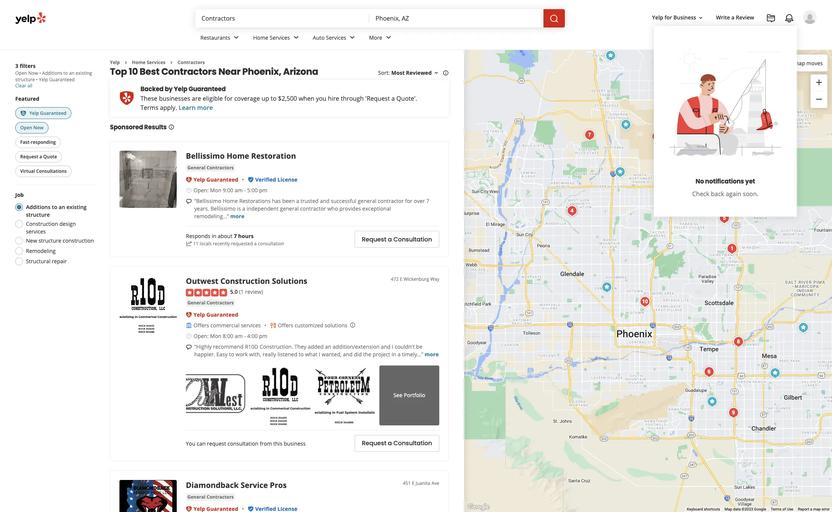 Task type: locate. For each thing, give the bounding box(es) containing it.
more link for "highly recommend r10d construction. they added an addition/extension and i couldn't be happier. easy to work with, really listened to what i wanted, and did the project in a timely…"
[[425, 351, 439, 358]]

10
[[129, 65, 138, 78]]

0 vertical spatial construction
[[26, 221, 58, 228]]

services up new
[[26, 228, 46, 236]]

map right as
[[795, 59, 806, 67]]

as
[[788, 59, 793, 67]]

7 right over
[[427, 198, 430, 205]]

general down been
[[280, 205, 299, 213]]

services up 4:00
[[241, 322, 261, 329]]

auto
[[313, 34, 325, 41]]

yelp down the general contractors
[[194, 311, 205, 319]]

yelp right 16 yelp guaranteed v2 icon
[[29, 110, 39, 117]]

services
[[26, 228, 46, 236], [241, 322, 261, 329]]

11
[[193, 241, 199, 247]]

16 info v2 image
[[168, 124, 174, 130]]

mon for 9:00
[[210, 187, 222, 194]]

home up 16 verified v2 image
[[227, 151, 249, 161]]

2 vertical spatial request
[[362, 440, 387, 448]]

0 vertical spatial i
[[392, 343, 394, 351]]

for right eligible
[[225, 95, 233, 103]]

general for bellissimo
[[188, 165, 206, 171]]

2 horizontal spatial services
[[326, 34, 347, 41]]

0 vertical spatial contractor
[[378, 198, 404, 205]]

map left error
[[814, 508, 822, 512]]

16 commercial services v2 image
[[186, 323, 192, 329]]

open now
[[20, 125, 44, 131]]

2 vertical spatial an
[[325, 343, 332, 351]]

iconyelpguaranteedlarge image
[[119, 90, 134, 106], [119, 90, 134, 106]]

construction up new
[[26, 221, 58, 228]]

info icon image
[[350, 322, 356, 329], [350, 322, 356, 329]]

2 consultation from the top
[[394, 440, 433, 448]]

1 consultation from the top
[[394, 235, 433, 244]]

this
[[274, 440, 283, 448]]

offers right 16 offers custom solutions v2 image
[[278, 322, 294, 329]]

24 chevron down v2 image left auto
[[292, 33, 301, 42]]

16 chevron down v2 image for most reviewed
[[434, 70, 440, 76]]

learn more link
[[179, 104, 213, 112]]

back
[[712, 190, 725, 198]]

offers right 16 commercial services v2 icon at the left bottom of the page
[[194, 322, 209, 329]]

1 horizontal spatial services
[[270, 34, 290, 41]]

1 vertical spatial pm
[[259, 333, 268, 340]]

diamondback
[[186, 481, 239, 491]]

1 horizontal spatial none field
[[376, 14, 538, 23]]

2 24 chevron down v2 image from the left
[[384, 33, 393, 42]]

bellissimo up remodeling…"
[[211, 205, 236, 213]]

request a consultation for 1st request a consultation "button" from the bottom of the page
[[362, 440, 433, 448]]

0 horizontal spatial general
[[280, 205, 299, 213]]

bellissimo home restoration image
[[604, 48, 619, 63]]

0 horizontal spatial and
[[320, 198, 330, 205]]

open: for open: mon 8:00 am - 4:00 pm
[[194, 333, 209, 340]]

more right timely…"
[[425, 351, 439, 358]]

general contractors button up 9:00 on the top of page
[[186, 164, 235, 172]]

1 horizontal spatial map
[[814, 508, 822, 512]]

home down open: mon 9:00 am - 5:00 pm
[[223, 198, 238, 205]]

1 vertical spatial i
[[319, 351, 321, 358]]

outwest
[[186, 276, 219, 287]]

mon left 8:00
[[210, 333, 222, 340]]

1 horizontal spatial for
[[406, 198, 413, 205]]

1 general from the top
[[188, 165, 206, 171]]

i
[[392, 343, 394, 351], [319, 351, 321, 358]]

guaranteed up the open now
[[40, 110, 66, 117]]

- left 4:00
[[244, 333, 246, 340]]

more link for "bellissimo home restorations has been a trusted and successful general contractor for over 7 years. bellissimo is a independent general contractor who provides exceptional remodeling…"
[[231, 213, 245, 220]]

for inside these businesses are eligible for coverage up to $2,500 when you hire through 'request a quote'. terms apply.
[[225, 95, 233, 103]]

451
[[403, 481, 411, 487]]

general down diamondback
[[188, 494, 206, 501]]

bellissimo inside ""bellissimo home restorations has been a trusted and successful general contractor for over 7 years. bellissimo is a independent general contractor who provides exceptional remodeling…""
[[211, 205, 236, 213]]

in
[[212, 233, 217, 240], [392, 351, 397, 358]]

request for request a quote 'button'
[[20, 154, 38, 160]]

0 vertical spatial in
[[212, 233, 217, 240]]

general inside diamondback service pros general contractors
[[188, 494, 206, 501]]

1 vertical spatial services
[[241, 322, 261, 329]]

arizona
[[283, 65, 319, 78]]

1 am from the top
[[235, 187, 243, 194]]

16 chevron down v2 image inside most reviewed popup button
[[434, 70, 440, 76]]

open inside open now button
[[20, 125, 32, 131]]

customized
[[295, 322, 324, 329]]

consultations
[[36, 168, 67, 175]]

yelp guaranteed button up the open now
[[15, 107, 71, 119]]

commercial
[[211, 322, 240, 329]]

1 horizontal spatial diamondback service pros image
[[768, 366, 784, 381]]

1 vertical spatial e
[[412, 481, 415, 487]]

for left business
[[665, 14, 673, 21]]

3 filters
[[15, 62, 36, 70]]

home services down find text box
[[253, 34, 290, 41]]

general contractors button down diamondback
[[186, 494, 235, 502]]

quote'.
[[397, 95, 418, 103]]

Find text field
[[202, 14, 364, 23]]

1 vertical spatial request a consultation button
[[355, 436, 440, 452]]

general contractors button
[[186, 164, 235, 172], [186, 299, 235, 307], [186, 494, 235, 502]]

24 chevron down v2 image right more
[[384, 33, 393, 42]]

home services link
[[247, 28, 307, 50], [132, 59, 166, 66]]

these businesses are eligible for coverage up to $2,500 when you hire through 'request a quote'. terms apply.
[[141, 95, 418, 112]]

map
[[725, 508, 733, 512]]

map region
[[398, 0, 833, 513]]

contractors inside button
[[207, 300, 234, 306]]

you can request consultation from this business
[[186, 440, 306, 448]]

home down find text box
[[253, 34, 269, 41]]

notifications
[[706, 177, 745, 186]]

- for 5:00
[[244, 187, 246, 194]]

d&d construction image
[[565, 203, 580, 219], [565, 203, 580, 219]]

0 vertical spatial mon
[[210, 187, 222, 194]]

24 chevron down v2 image right restaurants
[[232, 33, 241, 42]]

0 horizontal spatial home services
[[132, 59, 166, 66]]

16 chevron right v2 image
[[123, 60, 129, 66]]

search image
[[550, 14, 559, 23]]

request a consultation for first request a consultation "button" from the top
[[362, 235, 433, 244]]

home services inside business categories element
[[253, 34, 290, 41]]

zoom in image
[[815, 78, 825, 87]]

general inside button
[[188, 300, 206, 306]]

0 horizontal spatial 24 chevron down v2 image
[[232, 33, 241, 42]]

1 horizontal spatial in
[[392, 351, 397, 358]]

to
[[64, 70, 68, 76], [271, 95, 277, 103], [52, 204, 57, 211], [229, 351, 234, 358], [299, 351, 304, 358]]

24 chevron down v2 image for restaurants
[[232, 33, 241, 42]]

0 horizontal spatial 7
[[234, 233, 237, 240]]

results
[[144, 123, 167, 132]]

0 vertical spatial general contractors link
[[186, 164, 235, 172]]

0 horizontal spatial services
[[26, 228, 46, 236]]

custom showers arizona image
[[600, 280, 615, 295]]

yelp inside button
[[653, 14, 664, 21]]

general down the 5 star rating image
[[188, 300, 206, 306]]

24 chevron down v2 image right the auto services
[[348, 33, 357, 42]]

map for error
[[814, 508, 822, 512]]

and up who
[[320, 198, 330, 205]]

guaranteed up eligible
[[189, 85, 226, 94]]

five40 remodeling image
[[702, 365, 718, 380]]

2 mon from the top
[[210, 333, 222, 340]]

request inside request a quote 'button'
[[20, 154, 38, 160]]

2 vertical spatial for
[[406, 198, 413, 205]]

None search field
[[196, 9, 567, 28]]

0 vertical spatial general contractors button
[[186, 164, 235, 172]]

portfolio
[[404, 392, 426, 399]]

open for open now
[[20, 125, 32, 131]]

0 vertical spatial consultation
[[394, 235, 433, 244]]

1 vertical spatial bellissimo
[[211, 205, 236, 213]]

terms
[[141, 104, 159, 112], [772, 508, 782, 512]]

yelp left business
[[653, 14, 664, 21]]

see portfolio
[[394, 392, 426, 399]]

0 horizontal spatial an
[[59, 204, 65, 211]]

general contractors link down diamondback
[[186, 494, 235, 502]]

license
[[278, 176, 298, 184]]

2 16 speech v2 image from the top
[[186, 345, 192, 351]]

construction up 5.0 (1 review)
[[221, 276, 270, 287]]

in right project at the bottom of the page
[[392, 351, 397, 358]]

contractors inside "bellissimo home restoration general contractors"
[[207, 165, 234, 171]]

terms inside these businesses are eligible for coverage up to $2,500 when you hire through 'request a quote'. terms apply.
[[141, 104, 159, 112]]

2 horizontal spatial for
[[665, 14, 673, 21]]

more down is
[[231, 213, 245, 220]]

1 horizontal spatial 7
[[427, 198, 430, 205]]

1 vertical spatial general contractors button
[[186, 299, 235, 307]]

0 vertical spatial diamondback service pros image
[[768, 366, 784, 381]]

"highly recommend r10d construction. they added an addition/extension and i couldn't be happier. easy to work with, really listened to what i wanted, and did the project in a timely…" more
[[194, 343, 439, 358]]

consultation for first request a consultation "button" from the top
[[394, 235, 433, 244]]

general
[[188, 165, 206, 171], [188, 300, 206, 306], [188, 494, 206, 501]]

0 vertical spatial and
[[320, 198, 330, 205]]

0 vertical spatial open:
[[194, 187, 209, 194]]

you
[[186, 440, 196, 448]]

1 vertical spatial open:
[[194, 333, 209, 340]]

yelp for business button
[[650, 11, 708, 25]]

services for construction design services
[[26, 228, 46, 236]]

3 general from the top
[[188, 494, 206, 501]]

2 general from the top
[[188, 300, 206, 306]]

contractors down the 5 star rating image
[[207, 300, 234, 306]]

1 vertical spatial for
[[225, 95, 233, 103]]

general up "exceptional"
[[358, 198, 377, 205]]

1 horizontal spatial 24 chevron down v2 image
[[384, 33, 393, 42]]

group
[[812, 75, 828, 108]]

1 horizontal spatial 16 chevron down v2 image
[[698, 15, 705, 21]]

up
[[262, 95, 269, 103]]

1 general contractors link from the top
[[186, 164, 235, 172]]

5:00
[[247, 187, 258, 194]]

general contractors link for bellissimo
[[186, 164, 235, 172]]

yelp guaranteed up the open now
[[29, 110, 66, 117]]

0 horizontal spatial more link
[[231, 213, 245, 220]]

16 clock v2 image
[[186, 333, 192, 340]]

0 vertical spatial request
[[20, 154, 38, 160]]

1 vertical spatial construction
[[221, 276, 270, 287]]

yelp guaranteed inside 'featured' group
[[29, 110, 66, 117]]

pm right 4:00
[[259, 333, 268, 340]]

contractor up "exceptional"
[[378, 198, 404, 205]]

0 horizontal spatial 16 chevron down v2 image
[[434, 70, 440, 76]]

16 verified v2 image
[[248, 177, 254, 183]]

24 chevron down v2 image
[[232, 33, 241, 42], [348, 33, 357, 42]]

yelp guaranteed button down the general contractors
[[194, 311, 238, 319]]

2 pm from the top
[[259, 333, 268, 340]]

1 16 speech v2 image from the top
[[186, 199, 192, 205]]

home services left 16 chevron right v2 icon
[[132, 59, 166, 66]]

16 speech v2 image down 16 clock v2 icon
[[186, 345, 192, 351]]

general inside "bellissimo home restoration general contractors"
[[188, 165, 206, 171]]

0 vertical spatial general
[[358, 198, 377, 205]]

0 horizontal spatial construction
[[26, 221, 58, 228]]

2 24 chevron down v2 image from the left
[[348, 33, 357, 42]]

2 none field from the left
[[376, 14, 538, 23]]

16 speech v2 image for "highly recommend r10d construction. they added an addition/extension and i couldn't be happier. easy to work with, really listened to what i wanted, and did the project in a timely…"
[[186, 345, 192, 351]]

services down find field
[[270, 34, 290, 41]]

1 - from the top
[[244, 187, 246, 194]]

guaranteed inside 'featured' group
[[40, 110, 66, 117]]

24 chevron down v2 image for home services
[[292, 33, 301, 42]]

2 vertical spatial general
[[188, 494, 206, 501]]

error illustration image
[[661, 38, 791, 168]]

0 horizontal spatial none field
[[202, 14, 364, 23]]

yelp inside 'featured' group
[[29, 110, 39, 117]]

general contractors link down the 5 star rating image
[[186, 299, 235, 307]]

0 vertical spatial now
[[28, 70, 38, 76]]

1 horizontal spatial i
[[392, 343, 394, 351]]

existing up design in the top left of the page
[[67, 204, 87, 211]]

all
[[28, 83, 32, 89]]

am right 9:00 on the top of page
[[235, 187, 243, 194]]

©2023
[[742, 508, 754, 512]]

1 24 chevron down v2 image from the left
[[232, 33, 241, 42]]

contractors up 9:00 on the top of page
[[207, 165, 234, 171]]

1 request a consultation from the top
[[362, 235, 433, 244]]

to inside these businesses are eligible for coverage up to $2,500 when you hire through 'request a quote'. terms apply.
[[271, 95, 277, 103]]

yelp guaranteed button
[[15, 107, 71, 119], [194, 176, 238, 184], [194, 311, 238, 319]]

None field
[[202, 14, 364, 23], [376, 14, 538, 23]]

ave
[[432, 481, 440, 487]]

1 vertical spatial request
[[362, 235, 387, 244]]

3 general contractors button from the top
[[186, 494, 235, 502]]

mon left 9:00 on the top of page
[[210, 187, 222, 194]]

0 horizontal spatial more
[[197, 104, 213, 112]]

3 general contractors link from the top
[[186, 494, 235, 502]]

1 general contractors button from the top
[[186, 164, 235, 172]]

terms down these
[[141, 104, 159, 112]]

1 horizontal spatial offers
[[278, 322, 294, 329]]

0 vertical spatial 7
[[427, 198, 430, 205]]

outwest construction solutions link
[[186, 276, 308, 287]]

report
[[799, 508, 810, 512]]

map data ©2023 google
[[725, 508, 767, 512]]

white builder image
[[727, 406, 742, 421]]

services right auto
[[326, 34, 347, 41]]

offers for offers customized solutions
[[278, 322, 294, 329]]

0 vertical spatial -
[[244, 187, 246, 194]]

2 vertical spatial and
[[343, 351, 353, 358]]

are
[[192, 95, 201, 103]]

consultation right requested
[[258, 241, 285, 247]]

they
[[295, 343, 307, 351]]

2 vertical spatial general contractors link
[[186, 494, 235, 502]]

e right the "451" in the left bottom of the page
[[412, 481, 415, 487]]

contractors down diamondback
[[207, 494, 234, 501]]

2 vertical spatial yelp guaranteed
[[194, 311, 238, 319]]

0 vertical spatial request a consultation button
[[355, 231, 440, 248]]

outwest construction solutions image
[[120, 276, 177, 334]]

open up fast-
[[20, 125, 32, 131]]

a inside 'button'
[[39, 154, 42, 160]]

bellissimo up 16 clock v2 image
[[186, 151, 225, 161]]

1 none field from the left
[[202, 14, 364, 23]]

1 pm from the top
[[259, 187, 268, 194]]

24 chevron down v2 image for more
[[384, 33, 393, 42]]

terms left "of"
[[772, 508, 782, 512]]

16 yelp guaranteed v2 image
[[20, 111, 26, 117]]

zoom out image
[[815, 95, 825, 104]]

1 horizontal spatial and
[[343, 351, 353, 358]]

contractors up backed by yelp guaranteed on the top left of page
[[161, 65, 217, 78]]

1 horizontal spatial more link
[[425, 351, 439, 358]]

7 up 11 locals recently requested a consultation
[[234, 233, 237, 240]]

0 vertical spatial request a consultation
[[362, 235, 433, 244]]

google image
[[467, 503, 492, 513]]

of
[[783, 508, 787, 512]]

1 request a consultation button from the top
[[355, 231, 440, 248]]

am right 8:00
[[235, 333, 243, 340]]

0 vertical spatial an
[[69, 70, 75, 76]]

2 am from the top
[[235, 333, 243, 340]]

1 vertical spatial 16 chevron down v2 image
[[434, 70, 440, 76]]

24 chevron down v2 image inside more link
[[384, 33, 393, 42]]

design
[[59, 221, 76, 228]]

16 speech v2 image
[[186, 199, 192, 205], [186, 345, 192, 351]]

contractors right 16 chevron right v2 icon
[[178, 59, 205, 66]]

consultation
[[258, 241, 285, 247], [228, 440, 259, 448]]

yelp guaranteed down the general contractors
[[194, 311, 238, 319]]

2 - from the top
[[244, 333, 246, 340]]

in up recently
[[212, 233, 217, 240]]

1 offers from the left
[[194, 322, 209, 329]]

$2,500
[[278, 95, 297, 103]]

keyboard shortcuts
[[688, 508, 721, 512]]

2 vertical spatial yelp guaranteed button
[[194, 311, 238, 319]]

yelp guaranteed button up 9:00 on the top of page
[[194, 176, 238, 184]]

1 vertical spatial general contractors link
[[186, 299, 235, 307]]

16 chevron down v2 image
[[698, 15, 705, 21], [434, 70, 440, 76]]

24 chevron down v2 image
[[292, 33, 301, 42], [384, 33, 393, 42]]

diamondback service pros image
[[768, 366, 784, 381], [120, 481, 177, 513]]

bellissimo
[[186, 151, 225, 161], [211, 205, 236, 213]]

1 mon from the top
[[210, 187, 222, 194]]

16 chevron down v2 image right business
[[698, 15, 705, 21]]

2 horizontal spatial and
[[381, 343, 391, 351]]

16 chevron down v2 image left 16 info v2 icon
[[434, 70, 440, 76]]

and left did
[[343, 351, 353, 358]]

keyboard
[[688, 508, 704, 512]]

additions to an existing structure up design in the top left of the page
[[26, 204, 87, 219]]

map for moves
[[795, 59, 806, 67]]

0 vertical spatial more link
[[231, 213, 245, 220]]

phx handyman & remodel image
[[613, 164, 629, 180]]

services left 16 chevron right v2 icon
[[147, 59, 166, 66]]

existing right • yelp guaranteed
[[76, 70, 92, 76]]

more link right timely…"
[[425, 351, 439, 358]]

offers customized solutions
[[278, 322, 348, 329]]

new
[[26, 237, 37, 245]]

more link
[[231, 213, 245, 220], [425, 351, 439, 358]]

yet
[[746, 177, 756, 186]]

1 vertical spatial consultation
[[394, 440, 433, 448]]

0 horizontal spatial diamondback service pros image
[[120, 481, 177, 513]]

yelp guaranteed up 9:00 on the top of page
[[194, 176, 238, 184]]

for inside ""bellissimo home restorations has been a trusted and successful general contractor for over 7 years. bellissimo is a independent general contractor who provides exceptional remodeling…""
[[406, 198, 413, 205]]

0 vertical spatial more
[[197, 104, 213, 112]]

more down eligible
[[197, 104, 213, 112]]

e right 472
[[400, 276, 403, 283]]

24 chevron down v2 image inside restaurants link
[[232, 33, 241, 42]]

1 vertical spatial 16 speech v2 image
[[186, 345, 192, 351]]

best
[[140, 65, 160, 78]]

451 e juanita ave
[[403, 481, 440, 487]]

- for 4:00
[[244, 333, 246, 340]]

1 horizontal spatial terms
[[772, 508, 782, 512]]

24 chevron down v2 image inside auto services link
[[348, 33, 357, 42]]

additions
[[42, 70, 62, 76], [26, 204, 51, 211]]

juanita
[[416, 481, 431, 487]]

2 offers from the left
[[278, 322, 294, 329]]

open down 3 filters
[[15, 70, 27, 76]]

to right up
[[271, 95, 277, 103]]

0 vertical spatial 16 chevron down v2 image
[[698, 15, 705, 21]]

and up project at the bottom of the page
[[381, 343, 391, 351]]

0 horizontal spatial contractor
[[300, 205, 326, 213]]

bellissimo home restoration image
[[120, 151, 177, 208]]

more link down is
[[231, 213, 245, 220]]

option group
[[13, 192, 95, 268]]

2 horizontal spatial more
[[425, 351, 439, 358]]

offers for offers commercial services
[[194, 322, 209, 329]]

consultation left from
[[228, 440, 259, 448]]

2 open: from the top
[[194, 333, 209, 340]]

1 24 chevron down v2 image from the left
[[292, 33, 301, 42]]

0 vertical spatial structure
[[15, 76, 35, 83]]

0 vertical spatial terms
[[141, 104, 159, 112]]

1 vertical spatial more link
[[425, 351, 439, 358]]

0 vertical spatial open
[[15, 70, 27, 76]]

open: right 16 clock v2 image
[[194, 187, 209, 194]]

mon for 8:00
[[210, 333, 222, 340]]

general contractors link up 9:00 on the top of page
[[186, 164, 235, 172]]

"highly
[[194, 343, 212, 351]]

services inside "construction design services"
[[26, 228, 46, 236]]

0 vertical spatial home services
[[253, 34, 290, 41]]

general contractors link for diamondback
[[186, 494, 235, 502]]

2 horizontal spatial an
[[325, 343, 332, 351]]

0 vertical spatial yelp guaranteed
[[29, 110, 66, 117]]

auto services link
[[307, 28, 363, 50]]

no notifications yet check back again soon.
[[693, 177, 759, 198]]

way
[[431, 276, 440, 283]]

i right the what
[[319, 351, 321, 358]]

dream builder renovation image
[[650, 129, 665, 144]]

bellissimo inside "bellissimo home restoration general contractors"
[[186, 151, 225, 161]]

yelp guaranteed
[[29, 110, 66, 117], [194, 176, 238, 184], [194, 311, 238, 319]]

solutions
[[325, 322, 348, 329]]

5.0
[[230, 289, 238, 296]]

2 request a consultation from the top
[[362, 440, 433, 448]]

map
[[795, 59, 806, 67], [814, 508, 822, 512]]

terms of use link
[[772, 508, 794, 512]]

7 inside ""bellissimo home restorations has been a trusted and successful general contractor for over 7 years. bellissimo is a independent general contractor who provides exceptional remodeling…""
[[427, 198, 430, 205]]

7
[[427, 198, 430, 205], [234, 233, 237, 240]]

contractors inside diamondback service pros general contractors
[[207, 494, 234, 501]]

1 vertical spatial and
[[381, 343, 391, 351]]

16 chevron down v2 image inside yelp for business button
[[698, 15, 705, 21]]

hire
[[328, 95, 340, 103]]

now inside button
[[33, 125, 44, 131]]

business categories element
[[194, 28, 818, 50]]

0 horizontal spatial map
[[795, 59, 806, 67]]

contractor
[[378, 198, 404, 205], [300, 205, 326, 213]]

more inside "highly recommend r10d construction. they added an addition/extension and i couldn't be happier. easy to work with, really listened to what i wanted, and did the project in a timely…" more
[[425, 351, 439, 358]]

1 vertical spatial terms
[[772, 508, 782, 512]]

0 horizontal spatial offers
[[194, 322, 209, 329]]

additions to an existing structure down filters
[[15, 70, 92, 83]]

open for open now •
[[15, 70, 27, 76]]

am for 8:00
[[235, 333, 243, 340]]

contractor down trusted
[[300, 205, 326, 213]]

iconyelpguaranteedbadgesmall image
[[186, 177, 192, 183], [186, 177, 192, 183], [186, 312, 192, 318], [186, 312, 192, 318], [186, 507, 192, 513], [186, 507, 192, 513]]

request for 1st request a consultation "button" from the bottom of the page
[[362, 440, 387, 448]]

general up 16 clock v2 image
[[188, 165, 206, 171]]

•
[[39, 70, 41, 76], [36, 76, 38, 83]]

Near text field
[[376, 14, 538, 23]]

1 open: from the top
[[194, 187, 209, 194]]

2 general contractors button from the top
[[186, 299, 235, 307]]

through
[[341, 95, 364, 103]]

to right open now • at the top of the page
[[64, 70, 68, 76]]

pelleco home design image
[[728, 201, 743, 216]]

phoenix,
[[243, 65, 282, 78]]

i left couldn't
[[392, 343, 394, 351]]

0 vertical spatial yelp guaranteed button
[[15, 107, 71, 119]]

home inside business categories element
[[253, 34, 269, 41]]

0 vertical spatial e
[[400, 276, 403, 283]]



Task type: vqa. For each thing, say whether or not it's contained in the screenshot.
"Add" inside "Add photo" link
no



Task type: describe. For each thing, give the bounding box(es) containing it.
been
[[283, 198, 295, 205]]

responds in about 7 hours
[[186, 233, 254, 240]]

16 chevron down v2 image for yelp for business
[[698, 15, 705, 21]]

open: mon 9:00 am - 5:00 pm
[[194, 187, 268, 194]]

0 horizontal spatial services
[[147, 59, 166, 66]]

offers commercial services
[[194, 322, 261, 329]]

option group containing job
[[13, 192, 95, 268]]

data
[[734, 508, 741, 512]]

am for 9:00
[[235, 187, 243, 194]]

sponsored results
[[110, 123, 167, 132]]

general for diamondback
[[188, 494, 206, 501]]

and inside ""bellissimo home restorations has been a trusted and successful general contractor for over 7 years. bellissimo is a independent general contractor who provides exceptional remodeling…""
[[320, 198, 330, 205]]

r10d
[[245, 343, 259, 351]]

when
[[299, 95, 315, 103]]

a inside "highly recommend r10d construction. they added an addition/extension and i couldn't be happier. easy to work with, really listened to what i wanted, and did the project in a timely…" more
[[398, 351, 401, 358]]

request
[[207, 440, 226, 448]]

1 vertical spatial 7
[[234, 233, 237, 240]]

solutions
[[272, 276, 308, 287]]

now for open now
[[33, 125, 44, 131]]

guaranteed up 9:00 on the top of page
[[207, 176, 238, 184]]

none field near
[[376, 14, 538, 23]]

16 clock v2 image
[[186, 188, 192, 194]]

472 e wickenburg way
[[391, 276, 440, 283]]

1 vertical spatial additions
[[26, 204, 51, 211]]

couldn't
[[395, 343, 415, 351]]

fast-responding button
[[15, 137, 61, 148]]

open: mon 8:00 am - 4:00 pm
[[194, 333, 268, 340]]

16 info v2 image
[[443, 70, 449, 76]]

be
[[417, 343, 423, 351]]

magana framing and remodeling image
[[667, 202, 682, 217]]

a inside these businesses are eligible for coverage up to $2,500 when you hire through 'request a quote'. terms apply.
[[392, 95, 395, 103]]

general contractors
[[188, 300, 234, 306]]

restaurants
[[201, 34, 230, 41]]

an inside "highly recommend r10d construction. they added an addition/extension and i couldn't be happier. easy to work with, really listened to what i wanted, and did the project in a timely…" more
[[325, 343, 332, 351]]

5 star rating image
[[186, 289, 227, 297]]

az remodel pros image
[[619, 117, 634, 132]]

16 chevron right v2 image
[[169, 60, 175, 66]]

recommend
[[213, 343, 244, 351]]

0 horizontal spatial in
[[212, 233, 217, 240]]

request for first request a consultation "button" from the top
[[362, 235, 387, 244]]

to up "construction design services"
[[52, 204, 57, 211]]

more
[[370, 34, 383, 41]]

1 vertical spatial diamondback service pros image
[[120, 481, 177, 513]]

job
[[15, 192, 24, 199]]

the
[[364, 351, 372, 358]]

remodeling…"
[[194, 213, 229, 220]]

responds
[[186, 233, 211, 240]]

5.0 (1 review)
[[230, 289, 263, 296]]

0 vertical spatial additions to an existing structure
[[15, 70, 92, 83]]

yelp link
[[110, 59, 120, 66]]

projects image
[[767, 14, 776, 23]]

virtual consultations
[[20, 168, 67, 175]]

consultation for 1st request a consultation "button" from the bottom of the page
[[394, 440, 433, 448]]

construction design services
[[26, 221, 76, 236]]

1 vertical spatial additions to an existing structure
[[26, 204, 87, 219]]

repair
[[52, 258, 67, 265]]

happier.
[[194, 351, 215, 358]]

global prevention services image
[[718, 211, 733, 226]]

general contractors button for diamondback
[[186, 494, 235, 502]]

2 vertical spatial structure
[[39, 237, 61, 245]]

infinity pro services image
[[638, 294, 653, 310]]

e for outwest construction solutions
[[400, 276, 403, 283]]

1 horizontal spatial more
[[231, 213, 245, 220]]

1 horizontal spatial •
[[39, 70, 41, 76]]

listened
[[278, 351, 298, 358]]

more link
[[363, 28, 400, 50]]

top 10 best contractors near phoenix, arizona
[[110, 65, 319, 78]]

"bellissimo
[[194, 198, 222, 205]]

e for diamondback service pros
[[412, 481, 415, 487]]

outwest construction solutions
[[186, 276, 308, 287]]

most reviewed
[[392, 69, 432, 77]]

green home services image
[[583, 127, 598, 143]]

verified
[[255, 176, 276, 184]]

project
[[373, 351, 391, 358]]

services for offers commercial services
[[241, 322, 261, 329]]

in inside "highly recommend r10d construction. they added an addition/extension and i couldn't be happier. easy to work with, really listened to what i wanted, and did the project in a timely…" more
[[392, 351, 397, 358]]

is
[[237, 205, 241, 213]]

0 vertical spatial consultation
[[258, 241, 285, 247]]

guaranteed right all
[[49, 76, 75, 83]]

christina o. image
[[804, 10, 818, 24]]

review)
[[245, 289, 263, 296]]

business
[[284, 440, 306, 448]]

yelp left 16 chevron right v2 image on the top
[[110, 59, 120, 66]]

trusted
[[301, 198, 319, 205]]

2 request a consultation button from the top
[[355, 436, 440, 452]]

report a map error link
[[799, 508, 831, 512]]

notifications image
[[786, 14, 795, 23]]

coverage
[[235, 95, 260, 103]]

1 vertical spatial yelp guaranteed
[[194, 176, 238, 184]]

open: for open: mon 9:00 am - 5:00 pm
[[194, 187, 209, 194]]

learn
[[179, 104, 196, 112]]

remodeling
[[26, 248, 56, 255]]

has
[[272, 198, 281, 205]]

guaranteed up commercial
[[207, 311, 238, 319]]

construction
[[63, 237, 94, 245]]

0 horizontal spatial home services link
[[132, 59, 166, 66]]

home inside "bellissimo home restoration general contractors"
[[227, 151, 249, 161]]

wanted,
[[322, 351, 342, 358]]

e.l. construction image
[[732, 335, 747, 350]]

business
[[674, 14, 697, 21]]

pm for open: mon 9:00 am - 5:00 pm
[[259, 187, 268, 194]]

reviewed
[[406, 69, 432, 77]]

to down recommend
[[229, 351, 234, 358]]

learn more
[[179, 104, 213, 112]]

16 trending v2 image
[[186, 241, 192, 247]]

fast-
[[20, 139, 31, 146]]

what
[[305, 351, 318, 358]]

most
[[392, 69, 405, 77]]

featured group
[[14, 95, 95, 179]]

now for open now •
[[28, 70, 38, 76]]

1 vertical spatial an
[[59, 204, 65, 211]]

requested
[[231, 241, 253, 247]]

1 vertical spatial consultation
[[228, 440, 259, 448]]

open now button
[[15, 122, 49, 134]]

16 verified v2 image
[[248, 507, 254, 513]]

1 vertical spatial contractor
[[300, 205, 326, 213]]

soon.
[[744, 190, 759, 198]]

1 horizontal spatial contractor
[[378, 198, 404, 205]]

2 general contractors link from the top
[[186, 299, 235, 307]]

virtual consultations button
[[15, 166, 72, 177]]

1 vertical spatial structure
[[26, 211, 50, 219]]

vetsbuilt contracting image
[[725, 241, 741, 257]]

yelp right all
[[39, 76, 48, 83]]

structural repair
[[26, 258, 67, 265]]

for inside button
[[665, 14, 673, 21]]

see portfolio link
[[380, 366, 440, 426]]

'request
[[366, 95, 390, 103]]

diamondback service pros general contractors
[[186, 481, 287, 501]]

9:00
[[223, 187, 234, 194]]

top
[[110, 65, 127, 78]]

locals
[[200, 241, 212, 247]]

1 vertical spatial yelp guaranteed button
[[194, 176, 238, 184]]

home right 16 chevron right v2 image on the top
[[132, 59, 146, 66]]

1 vertical spatial existing
[[67, 204, 87, 211]]

24 chevron down v2 image for auto services
[[348, 33, 357, 42]]

0 vertical spatial existing
[[76, 70, 92, 76]]

to down they
[[299, 351, 304, 358]]

who
[[328, 205, 338, 213]]

virtual
[[20, 168, 35, 175]]

user actions element
[[647, 10, 828, 217]]

yelp for business
[[653, 14, 697, 21]]

review
[[737, 14, 755, 21]]

pm for open: mon 8:00 am - 4:00 pm
[[259, 333, 268, 340]]

general contractors button for bellissimo
[[186, 164, 235, 172]]

16 offers custom solutions v2 image
[[270, 323, 277, 329]]

1 vertical spatial home services
[[132, 59, 166, 66]]

most reviewed button
[[392, 69, 440, 77]]

none field find
[[202, 14, 364, 23]]

check
[[693, 190, 710, 198]]

eligible
[[203, 95, 223, 103]]

request a quote
[[20, 154, 57, 160]]

hectors framing and remodling image
[[797, 320, 812, 336]]

sort:
[[379, 69, 390, 77]]

construction inside "construction design services"
[[26, 221, 58, 228]]

contractors link
[[178, 59, 205, 66]]

home inside ""bellissimo home restorations has been a trusted and successful general contractor for over 7 years. bellissimo is a independent general contractor who provides exceptional remodeling…""
[[223, 198, 238, 205]]

0 horizontal spatial i
[[319, 351, 321, 358]]

wickenburg
[[404, 276, 429, 283]]

0 horizontal spatial •
[[36, 76, 38, 83]]

added
[[308, 343, 324, 351]]

yelp up businesses
[[174, 85, 188, 94]]

from
[[260, 440, 272, 448]]

0 vertical spatial home services link
[[247, 28, 307, 50]]

16 speech v2 image for "bellissimo home restorations has been a trusted and successful general contractor for over 7 years. bellissimo is a independent general contractor who provides exceptional remodeling…"
[[186, 199, 192, 205]]

moves
[[807, 59, 824, 67]]

timely…"
[[402, 351, 424, 358]]

backed by yelp guaranteed
[[141, 85, 226, 94]]

liberty remodeling image
[[705, 395, 721, 410]]

8:00
[[223, 333, 234, 340]]

11 locals recently requested a consultation
[[193, 241, 285, 247]]

recently
[[213, 241, 230, 247]]

0 vertical spatial additions
[[42, 70, 62, 76]]

request a quote button
[[15, 151, 62, 163]]

service
[[241, 481, 268, 491]]

yelp up "bellissimo
[[194, 176, 205, 184]]

successful
[[331, 198, 357, 205]]

over
[[414, 198, 425, 205]]



